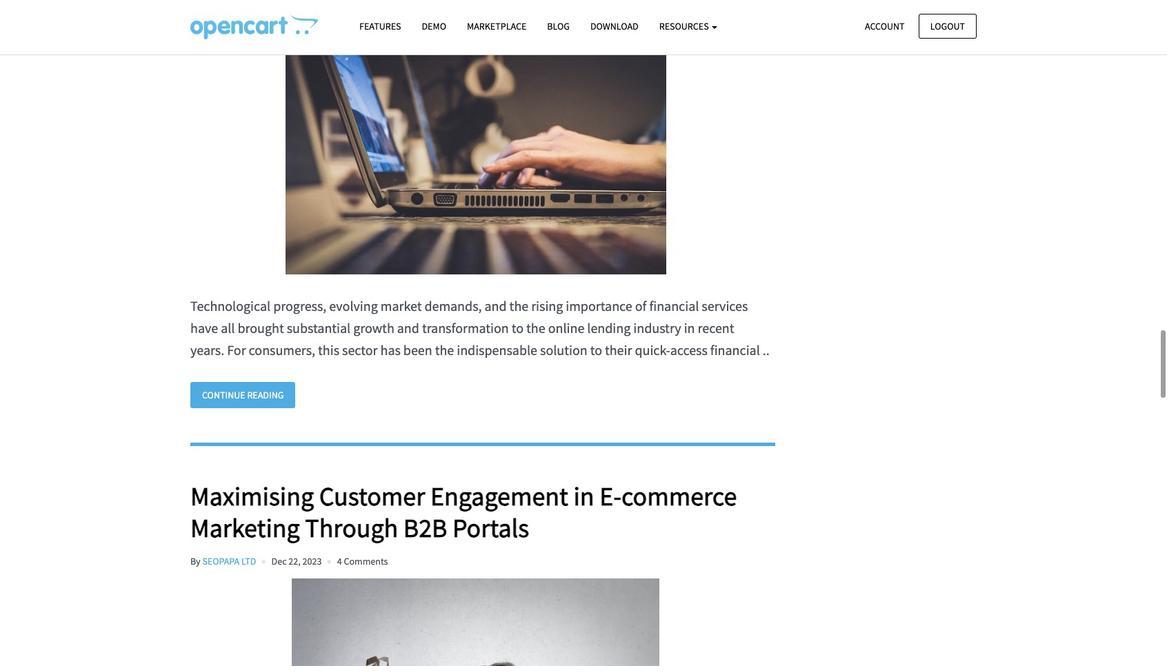 Task type: describe. For each thing, give the bounding box(es) containing it.
market
[[381, 297, 422, 314]]

years. for
[[190, 341, 246, 358]]

resources link
[[649, 14, 728, 39]]

b2b
[[403, 512, 447, 544]]

..
[[763, 341, 770, 358]]

account
[[865, 20, 905, 32]]

by seo hero ltd
[[190, 11, 261, 23]]

substantial
[[287, 319, 351, 336]]

maximising
[[190, 480, 314, 513]]

1 vertical spatial ltd
[[241, 555, 256, 568]]

customer
[[319, 480, 425, 513]]

marketplace link
[[457, 14, 537, 39]]

download link
[[580, 14, 649, 39]]

seopapa
[[202, 555, 240, 568]]

opencart - blog image
[[190, 14, 318, 39]]

of
[[635, 297, 647, 314]]

growth
[[353, 319, 394, 336]]

4 comments
[[337, 555, 388, 568]]

comments for 4 comments
[[344, 555, 388, 568]]

0 horizontal spatial financial
[[649, 297, 699, 314]]

consumers,
[[249, 341, 315, 358]]

seo hero ltd link
[[202, 11, 261, 23]]

rising
[[531, 297, 563, 314]]

features
[[359, 20, 401, 32]]

this
[[318, 341, 339, 358]]

maximising customer engagement in e-commerce marketing through b2b portals image
[[190, 579, 762, 666]]

2 vertical spatial the
[[435, 341, 454, 358]]

logout
[[930, 20, 965, 32]]

dec for by seo hero ltd
[[276, 11, 291, 23]]

1 vertical spatial the
[[526, 319, 545, 336]]

resources
[[659, 20, 711, 32]]

0 horizontal spatial to
[[512, 319, 524, 336]]

demo
[[422, 20, 446, 32]]

dec 22, 2023 for by seo hero ltd
[[276, 11, 326, 23]]

blog
[[547, 20, 570, 32]]

hero
[[221, 11, 244, 23]]

progress,
[[273, 297, 327, 314]]

1
[[342, 11, 347, 23]]

0 vertical spatial the
[[510, 297, 529, 314]]

demo link
[[412, 14, 457, 39]]

access
[[670, 341, 708, 358]]

technological
[[190, 297, 271, 314]]

continue reading
[[202, 389, 284, 401]]

technological progress, evolving market demands, and the rising importance of financial services have all brought substantial growth and transformation to the online lending industry in recent years. for consumers, this sector has been the indispensable solution to their quick-access financial ..
[[190, 297, 770, 358]]

continue reading link
[[190, 382, 295, 408]]

dec for by seopapa ltd
[[272, 555, 287, 568]]

importance
[[566, 297, 632, 314]]

been
[[403, 341, 432, 358]]

marketing
[[190, 512, 300, 544]]

1 horizontal spatial to
[[590, 341, 602, 358]]



Task type: locate. For each thing, give the bounding box(es) containing it.
the down rising
[[526, 319, 545, 336]]

0 vertical spatial dec 22, 2023
[[276, 11, 326, 23]]

1 vertical spatial 22,
[[289, 555, 301, 568]]

engagement
[[430, 480, 568, 513]]

industry
[[633, 319, 681, 336]]

and up transformation at the left of page
[[485, 297, 507, 314]]

transformation
[[422, 319, 509, 336]]

dec 22, 2023 left the 1
[[276, 11, 326, 23]]

quick-
[[635, 341, 670, 358]]

2023
[[307, 11, 326, 23], [303, 555, 322, 568]]

1 vertical spatial in
[[574, 480, 594, 513]]

marketplace
[[467, 20, 527, 32]]

0 vertical spatial financial
[[649, 297, 699, 314]]

2023 for 1
[[307, 11, 326, 23]]

dec
[[276, 11, 291, 23], [272, 555, 287, 568]]

the
[[510, 297, 529, 314], [526, 319, 545, 336], [435, 341, 454, 358]]

ltd right hero
[[246, 11, 261, 23]]

comments right the 1
[[349, 11, 393, 23]]

financial down recent
[[710, 341, 760, 358]]

0 vertical spatial 2023
[[307, 11, 326, 23]]

the left rising
[[510, 297, 529, 314]]

financial
[[649, 297, 699, 314], [710, 341, 760, 358]]

in
[[684, 319, 695, 336], [574, 480, 594, 513]]

account link
[[853, 13, 917, 39]]

0 vertical spatial and
[[485, 297, 507, 314]]

0 vertical spatial 22,
[[293, 11, 305, 23]]

seo
[[202, 11, 219, 23]]

1 vertical spatial and
[[397, 319, 419, 336]]

and down market
[[397, 319, 419, 336]]

0 vertical spatial dec
[[276, 11, 291, 23]]

logout link
[[919, 13, 977, 39]]

financial up industry on the right
[[649, 297, 699, 314]]

dec 22, 2023 left 4
[[272, 555, 322, 568]]

and
[[485, 297, 507, 314], [397, 319, 419, 336]]

1 vertical spatial dec
[[272, 555, 287, 568]]

portals
[[453, 512, 529, 544]]

by for by seopapa ltd
[[190, 555, 200, 568]]

in inside technological progress, evolving market demands, and the rising importance of financial services have all brought substantial growth and transformation to the online lending industry in recent years. for consumers, this sector has been the indispensable solution to their quick-access financial ..
[[684, 319, 695, 336]]

download
[[590, 20, 639, 32]]

blog link
[[537, 14, 580, 39]]

0 vertical spatial by
[[190, 11, 200, 23]]

e-
[[600, 480, 622, 513]]

their
[[605, 341, 632, 358]]

by for by seo hero ltd
[[190, 11, 200, 23]]

comments right 4
[[344, 555, 388, 568]]

dec down marketing
[[272, 555, 287, 568]]

1 horizontal spatial and
[[485, 297, 507, 314]]

comments for 1 comments
[[349, 11, 393, 23]]

10 red flags to watch out for when exploring online lenders image
[[190, 34, 762, 274]]

1 vertical spatial 2023
[[303, 555, 322, 568]]

0 horizontal spatial and
[[397, 319, 419, 336]]

to up "indispensable" at the left of page
[[512, 319, 524, 336]]

ltd right seopapa
[[241, 555, 256, 568]]

1 comments
[[342, 11, 393, 23]]

commerce
[[622, 480, 737, 513]]

in left e-
[[574, 480, 594, 513]]

0 vertical spatial ltd
[[246, 11, 261, 23]]

22, for seopapa ltd
[[289, 555, 301, 568]]

dec right hero
[[276, 11, 291, 23]]

0 vertical spatial comments
[[349, 11, 393, 23]]

maximising customer engagement in e-commerce marketing through b2b portals link
[[190, 480, 775, 544]]

services
[[702, 297, 748, 314]]

1 vertical spatial to
[[590, 341, 602, 358]]

22,
[[293, 11, 305, 23], [289, 555, 301, 568]]

evolving
[[329, 297, 378, 314]]

ltd
[[246, 11, 261, 23], [241, 555, 256, 568]]

online
[[548, 319, 585, 336]]

solution
[[540, 341, 588, 358]]

seopapa ltd link
[[202, 555, 256, 568]]

1 vertical spatial by
[[190, 555, 200, 568]]

2023 left 4
[[303, 555, 322, 568]]

dec 22, 2023
[[276, 11, 326, 23], [272, 555, 322, 568]]

lending
[[587, 319, 631, 336]]

1 vertical spatial comments
[[344, 555, 388, 568]]

0 horizontal spatial in
[[574, 480, 594, 513]]

22, for seo hero ltd
[[293, 11, 305, 23]]

continue
[[202, 389, 245, 401]]

to
[[512, 319, 524, 336], [590, 341, 602, 358]]

to left their
[[590, 341, 602, 358]]

maximising customer engagement in e-commerce marketing through b2b portals
[[190, 480, 737, 544]]

by left seopapa
[[190, 555, 200, 568]]

by left "seo"
[[190, 11, 200, 23]]

through
[[305, 512, 398, 544]]

22, left 4
[[289, 555, 301, 568]]

the right the been
[[435, 341, 454, 358]]

2023 for 4
[[303, 555, 322, 568]]

2023 left the 1
[[307, 11, 326, 23]]

features link
[[349, 14, 412, 39]]

demands,
[[425, 297, 482, 314]]

brought
[[238, 319, 284, 336]]

by seopapa ltd
[[190, 555, 256, 568]]

by
[[190, 11, 200, 23], [190, 555, 200, 568]]

comments
[[349, 11, 393, 23], [344, 555, 388, 568]]

1 horizontal spatial in
[[684, 319, 695, 336]]

0 vertical spatial in
[[684, 319, 695, 336]]

in up access
[[684, 319, 695, 336]]

1 by from the top
[[190, 11, 200, 23]]

have
[[190, 319, 218, 336]]

sector
[[342, 341, 378, 358]]

has
[[380, 341, 401, 358]]

4
[[337, 555, 342, 568]]

0 vertical spatial to
[[512, 319, 524, 336]]

22, left the 1
[[293, 11, 305, 23]]

1 vertical spatial dec 22, 2023
[[272, 555, 322, 568]]

in inside maximising customer engagement in e-commerce marketing through b2b portals
[[574, 480, 594, 513]]

reading
[[247, 389, 284, 401]]

1 vertical spatial financial
[[710, 341, 760, 358]]

2 by from the top
[[190, 555, 200, 568]]

indispensable
[[457, 341, 537, 358]]

recent
[[698, 319, 734, 336]]

dec 22, 2023 for by seopapa ltd
[[272, 555, 322, 568]]

1 horizontal spatial financial
[[710, 341, 760, 358]]

all
[[221, 319, 235, 336]]



Task type: vqa. For each thing, say whether or not it's contained in the screenshot.
brought
yes



